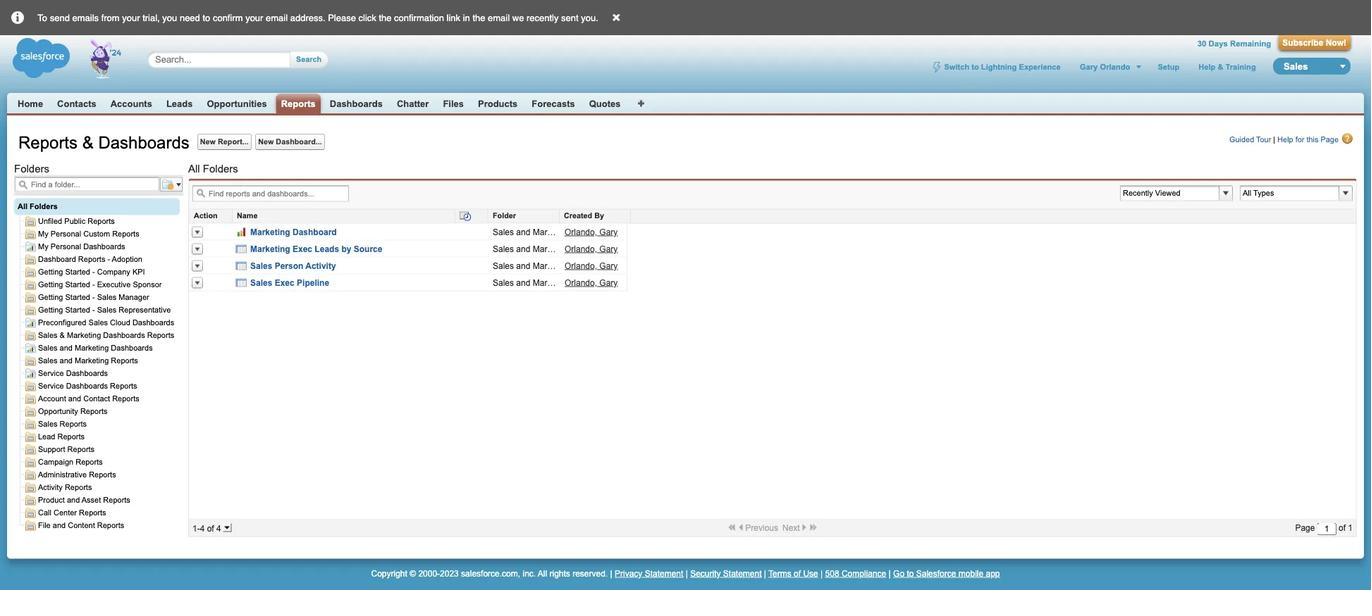 Task type: vqa. For each thing, say whether or not it's contained in the screenshot.
SUPPORT
yes



Task type: locate. For each thing, give the bounding box(es) containing it.
service for service dashboards
[[38, 370, 64, 378]]

folders
[[14, 163, 49, 175], [203, 163, 238, 175], [30, 202, 58, 211]]

activity reports link
[[37, 482, 94, 495]]

0 horizontal spatial dashboard
[[38, 255, 76, 264]]

go to salesforce mobile app link
[[894, 569, 1000, 579]]

3 action image from the top
[[192, 261, 203, 272]]

1 vertical spatial all folders
[[18, 202, 58, 211]]

started down getting started - company kpi
[[65, 281, 90, 289]]

2 personal from the top
[[51, 243, 81, 251]]

activity inside 'link'
[[38, 484, 63, 493]]

getting inside getting started - executive sponsor link
[[38, 281, 63, 289]]

1 email from the left
[[266, 12, 288, 23]]

0 horizontal spatial activity
[[38, 484, 63, 493]]

4 orlando, gary from the top
[[565, 278, 618, 288]]

- for sponsor
[[92, 281, 95, 289]]

3 started from the top
[[65, 293, 90, 302]]

report image for marketing exec leads by source
[[236, 244, 247, 255]]

and inside "link"
[[60, 357, 73, 366]]

unfiled public reports
[[38, 217, 115, 226]]

to
[[203, 12, 210, 23], [972, 62, 979, 71], [907, 569, 914, 579]]

1 horizontal spatial 4
[[217, 524, 221, 534]]

help down 30
[[1199, 62, 1216, 71]]

security statement link
[[691, 569, 762, 579]]

terms
[[769, 569, 792, 579]]

getting for getting started - executive sponsor
[[38, 281, 63, 289]]

1 horizontal spatial sales and marketing dashboards
[[493, 227, 618, 237]]

recently
[[527, 12, 559, 23]]

1 vertical spatial to
[[972, 62, 979, 71]]

0 vertical spatial dashboard
[[293, 227, 337, 237]]

started down dashboard reports - adoption
[[65, 268, 90, 277]]

personal down "my personal custom reports"
[[51, 243, 81, 251]]

company
[[97, 268, 130, 277]]

1 horizontal spatial all
[[188, 163, 200, 175]]

page right this
[[1321, 135, 1339, 144]]

getting inside getting started - sales manager 'link'
[[38, 293, 63, 302]]

support reports
[[38, 446, 95, 455]]

& down contacts link
[[82, 134, 94, 152]]

1 horizontal spatial leads
[[315, 244, 339, 254]]

call center reports link
[[37, 507, 108, 520]]

gary for activity
[[600, 261, 618, 271]]

action image for marketing dashboard
[[192, 227, 203, 238]]

report image down dashboard image
[[236, 244, 247, 255]]

1 vertical spatial exec
[[275, 278, 295, 288]]

gary
[[1080, 62, 1098, 71], [600, 227, 618, 237], [600, 244, 618, 254], [600, 261, 618, 271], [600, 278, 618, 288]]

0 horizontal spatial the
[[379, 12, 392, 23]]

help & training
[[1199, 62, 1256, 71]]

dashboard image
[[236, 227, 247, 238]]

the right click
[[379, 12, 392, 23]]

None text field
[[1121, 186, 1219, 201], [1241, 186, 1339, 201], [1121, 186, 1219, 201], [1241, 186, 1339, 201]]

0 vertical spatial exec
[[293, 244, 312, 254]]

1 horizontal spatial the
[[473, 12, 486, 23]]

1 horizontal spatial to
[[907, 569, 914, 579]]

your left trial,
[[122, 12, 140, 23]]

2 horizontal spatial &
[[1218, 62, 1224, 71]]

2 my from the top
[[38, 243, 48, 251]]

- down dashboard reports - adoption link
[[92, 268, 95, 277]]

- for representative
[[92, 306, 95, 315]]

0 horizontal spatial page
[[1296, 524, 1316, 534]]

your right confirm
[[246, 12, 263, 23]]

tour
[[1257, 135, 1272, 144]]

sales inside 'link'
[[97, 293, 117, 302]]

inc.
[[523, 569, 536, 579]]

3 getting from the top
[[38, 293, 63, 302]]

started for getting started - sales manager
[[65, 293, 90, 302]]

2 the from the left
[[473, 12, 486, 23]]

marketing inside "link"
[[75, 357, 109, 366]]

service inside 'link'
[[38, 370, 64, 378]]

| right tour at top right
[[1274, 135, 1276, 144]]

1 vertical spatial dashboard
[[38, 255, 76, 264]]

sales reports link
[[37, 419, 89, 431]]

2 vertical spatial to
[[907, 569, 914, 579]]

the right 'in' at the top
[[473, 12, 486, 23]]

started down getting started - executive sponsor
[[65, 293, 90, 302]]

& down the preconfigured on the left bottom of page
[[60, 331, 65, 340]]

0 vertical spatial &
[[1218, 62, 1224, 71]]

1 vertical spatial my
[[38, 243, 48, 251]]

2 getting from the top
[[38, 281, 63, 289]]

call center reports
[[38, 509, 106, 518]]

exec down 'person'
[[275, 278, 295, 288]]

reports
[[281, 98, 316, 109], [18, 134, 78, 152], [88, 217, 115, 226], [112, 230, 139, 239], [572, 244, 602, 254], [78, 255, 105, 264], [572, 261, 602, 271], [572, 278, 602, 288], [147, 331, 174, 340], [111, 357, 138, 366], [110, 382, 137, 391], [112, 395, 139, 404], [80, 408, 108, 416], [60, 420, 87, 429], [57, 433, 85, 442], [67, 446, 95, 455], [76, 458, 103, 467], [89, 471, 116, 480], [65, 484, 92, 493], [103, 496, 130, 505], [79, 509, 106, 518], [97, 522, 124, 531]]

sent
[[561, 12, 579, 23]]

close image
[[601, 2, 633, 23]]

0 vertical spatial all
[[188, 163, 200, 175]]

orlando, gary link
[[565, 227, 618, 237], [565, 244, 618, 254], [565, 261, 618, 271], [565, 278, 618, 288]]

2 horizontal spatial of
[[1339, 524, 1346, 534]]

of left use
[[794, 569, 801, 579]]

accounts
[[111, 98, 152, 109]]

administrative
[[38, 471, 87, 480]]

0 horizontal spatial all
[[18, 202, 28, 211]]

sales and marketing reports
[[493, 244, 602, 254], [493, 261, 602, 271], [493, 278, 602, 288], [38, 357, 138, 366]]

my for my personal dashboards
[[38, 243, 48, 251]]

sales and marketing dashboards down created
[[493, 227, 618, 237]]

0 vertical spatial personal
[[51, 230, 81, 239]]

and
[[516, 227, 531, 237], [516, 244, 531, 254], [516, 261, 531, 271], [516, 278, 531, 288], [60, 344, 73, 353], [60, 357, 73, 366], [68, 395, 81, 404], [67, 496, 80, 505], [53, 522, 66, 531]]

reports inside 'link'
[[88, 217, 115, 226]]

your
[[122, 12, 140, 23], [246, 12, 263, 23]]

email left address.
[[266, 12, 288, 23]]

1 horizontal spatial page
[[1321, 135, 1339, 144]]

home link
[[18, 98, 43, 109]]

dashboard down my personal dashboards
[[38, 255, 76, 264]]

exec
[[293, 244, 312, 254], [275, 278, 295, 288]]

started for getting started - executive sponsor
[[65, 281, 90, 289]]

0 vertical spatial all folders
[[188, 163, 238, 175]]

| left privacy
[[610, 569, 613, 579]]

leads left by
[[315, 244, 339, 254]]

getting inside getting started - sales representative "link"
[[38, 306, 63, 315]]

activity down the marketing exec leads by source link
[[306, 261, 336, 271]]

statement
[[645, 569, 684, 579], [723, 569, 762, 579]]

2 horizontal spatial all
[[538, 569, 547, 579]]

1 report image from the top
[[236, 244, 247, 255]]

help left for
[[1278, 135, 1294, 144]]

1 horizontal spatial &
[[82, 134, 94, 152]]

orlando, gary for pipeline
[[565, 278, 618, 288]]

0 vertical spatial help
[[1199, 62, 1216, 71]]

1 horizontal spatial help
[[1278, 135, 1294, 144]]

1 vertical spatial personal
[[51, 243, 81, 251]]

in
[[463, 12, 470, 23]]

2 started from the top
[[65, 281, 90, 289]]

1 getting from the top
[[38, 268, 63, 277]]

report image up report icon
[[236, 261, 247, 272]]

0 vertical spatial to
[[203, 12, 210, 23]]

my for my personal custom reports
[[38, 230, 48, 239]]

sales and marketing reports for marketing exec leads by source
[[493, 244, 602, 254]]

4 action image from the top
[[192, 278, 203, 289]]

please
[[328, 12, 356, 23]]

setup link
[[1157, 62, 1181, 71]]

2 service from the top
[[38, 382, 64, 391]]

- down getting started - company kpi link
[[92, 281, 95, 289]]

to send emails from your trial, you need to confirm your email address. please click the confirmation link in the email we recently sent you.
[[38, 12, 599, 23]]

orlando, gary link for leads
[[565, 244, 618, 254]]

administrative reports link
[[37, 469, 118, 482]]

orlando, gary
[[565, 227, 618, 237], [565, 244, 618, 254], [565, 261, 618, 271], [565, 278, 618, 288]]

service dashboards link
[[37, 368, 110, 380]]

action image
[[192, 227, 203, 238], [192, 244, 203, 255], [192, 261, 203, 272], [192, 278, 203, 289]]

marketing exec leads by source link
[[250, 244, 383, 254]]

0 horizontal spatial sales and marketing dashboards
[[38, 344, 153, 353]]

leads right accounts
[[166, 98, 193, 109]]

started inside getting started - sales manager 'link'
[[65, 293, 90, 302]]

1 vertical spatial activity
[[38, 484, 63, 493]]

dashboard up the marketing exec leads by source link
[[293, 227, 337, 237]]

4 getting from the top
[[38, 306, 63, 315]]

email left we
[[488, 12, 510, 23]]

to right switch
[[972, 62, 979, 71]]

0 vertical spatial leads
[[166, 98, 193, 109]]

2 orlando, gary from the top
[[565, 244, 618, 254]]

security
[[691, 569, 721, 579]]

1 service from the top
[[38, 370, 64, 378]]

4 orlando, from the top
[[565, 278, 597, 288]]

0 vertical spatial service
[[38, 370, 64, 378]]

products link
[[478, 98, 518, 109]]

1 my from the top
[[38, 230, 48, 239]]

0 horizontal spatial your
[[122, 12, 140, 23]]

sales & marketing dashboards reports
[[38, 331, 174, 340]]

preconfigured
[[38, 319, 86, 328]]

opportunity reports link
[[37, 406, 110, 419]]

started inside getting started - company kpi link
[[65, 268, 90, 277]]

1 action image from the top
[[192, 227, 203, 238]]

of right 1-
[[207, 524, 214, 534]]

getting for getting started - company kpi
[[38, 268, 63, 277]]

0 vertical spatial sales and marketing dashboards
[[493, 227, 618, 237]]

1 horizontal spatial dashboard
[[293, 227, 337, 237]]

1 horizontal spatial statement
[[723, 569, 762, 579]]

started for getting started - company kpi
[[65, 268, 90, 277]]

4
[[200, 524, 205, 534], [217, 524, 221, 534]]

3 orlando, gary from the top
[[565, 261, 618, 271]]

activity up product
[[38, 484, 63, 493]]

& left training
[[1218, 62, 1224, 71]]

& for sales
[[60, 331, 65, 340]]

statement right "security"
[[723, 569, 762, 579]]

file and content reports link
[[37, 520, 126, 533]]

files link
[[443, 98, 464, 109]]

service dashboards
[[38, 370, 108, 378]]

my
[[38, 230, 48, 239], [38, 243, 48, 251]]

of left 1
[[1339, 524, 1346, 534]]

- inside "link"
[[92, 306, 95, 315]]

1 horizontal spatial activity
[[306, 261, 336, 271]]

1 vertical spatial page
[[1296, 524, 1316, 534]]

service
[[38, 370, 64, 378], [38, 382, 64, 391]]

lead reports
[[38, 433, 85, 442]]

1 horizontal spatial all folders
[[188, 163, 238, 175]]

4 orlando, gary link from the top
[[565, 278, 618, 288]]

my personal custom reports link
[[37, 228, 142, 241]]

report image
[[236, 244, 247, 255], [236, 261, 247, 272]]

help
[[1199, 62, 1216, 71], [1278, 135, 1294, 144]]

1 vertical spatial sales and marketing dashboards
[[38, 344, 153, 353]]

folders up action
[[203, 163, 238, 175]]

1 vertical spatial all
[[18, 202, 28, 211]]

kpi
[[133, 268, 145, 277]]

orlando, for activity
[[565, 261, 597, 271]]

None text field
[[15, 177, 159, 191], [193, 186, 349, 202], [15, 177, 159, 191], [193, 186, 349, 202]]

0 horizontal spatial &
[[60, 331, 65, 340]]

all tabs image
[[638, 98, 646, 107]]

exec for sales
[[275, 278, 295, 288]]

accounts link
[[111, 98, 152, 109]]

all folders up action
[[188, 163, 238, 175]]

0 horizontal spatial email
[[266, 12, 288, 23]]

to right need
[[203, 12, 210, 23]]

1 horizontal spatial your
[[246, 12, 263, 23]]

1 started from the top
[[65, 268, 90, 277]]

0 vertical spatial my
[[38, 230, 48, 239]]

1 personal from the top
[[51, 230, 81, 239]]

product
[[38, 496, 65, 505]]

3 orlando, from the top
[[565, 261, 597, 271]]

0 vertical spatial report image
[[236, 244, 247, 255]]

orlando, for leads
[[565, 244, 597, 254]]

4 started from the top
[[65, 306, 90, 315]]

orlando
[[1100, 62, 1131, 71]]

help inside help for this page link
[[1278, 135, 1294, 144]]

first page image
[[729, 524, 735, 531]]

forecasts
[[532, 98, 575, 109]]

0 horizontal spatial help
[[1199, 62, 1216, 71]]

getting for getting started - sales representative
[[38, 306, 63, 315]]

started up the preconfigured on the left bottom of page
[[65, 306, 90, 315]]

all inside all folders link
[[18, 202, 28, 211]]

started inside getting started - executive sponsor link
[[65, 281, 90, 289]]

pipeline
[[297, 278, 329, 288]]

1 vertical spatial &
[[82, 134, 94, 152]]

2 action image from the top
[[192, 244, 203, 255]]

1 horizontal spatial of
[[794, 569, 801, 579]]

trial,
[[143, 12, 160, 23]]

1 vertical spatial service
[[38, 382, 64, 391]]

orlando, gary link for activity
[[565, 261, 618, 271]]

0 horizontal spatial 4
[[200, 524, 205, 534]]

previous
[[746, 524, 779, 533]]

name
[[237, 211, 258, 220]]

3 orlando, gary link from the top
[[565, 261, 618, 271]]

1 vertical spatial report image
[[236, 261, 247, 272]]

person
[[275, 261, 304, 271]]

preconfigured sales cloud dashboards link
[[37, 317, 176, 330]]

of
[[1339, 524, 1346, 534], [207, 524, 214, 534], [794, 569, 801, 579]]

dashboards
[[330, 98, 383, 109], [98, 134, 190, 152], [572, 227, 618, 237], [83, 243, 125, 251], [133, 319, 174, 328], [103, 331, 145, 340], [111, 344, 153, 353], [66, 370, 108, 378], [66, 382, 108, 391]]

contacts link
[[57, 98, 96, 109]]

1 vertical spatial help
[[1278, 135, 1294, 144]]

product and asset reports link
[[37, 495, 132, 507]]

2000-
[[418, 569, 440, 579]]

gary for leads
[[600, 244, 618, 254]]

lightning
[[982, 62, 1017, 71]]

0 horizontal spatial statement
[[645, 569, 684, 579]]

my personal dashboards link
[[37, 241, 127, 254]]

gary for pipeline
[[600, 278, 618, 288]]

sales and marketing reports for sales exec pipeline
[[493, 278, 602, 288]]

started for getting started - sales representative
[[65, 306, 90, 315]]

getting inside getting started - company kpi link
[[38, 268, 63, 277]]

2 horizontal spatial to
[[972, 62, 979, 71]]

- inside 'link'
[[92, 293, 95, 302]]

all folders up unfiled
[[18, 202, 58, 211]]

None field
[[1318, 524, 1337, 536]]

& for reports
[[82, 134, 94, 152]]

0 horizontal spatial to
[[203, 12, 210, 23]]

sales and marketing dashboards
[[493, 227, 618, 237], [38, 344, 153, 353]]

to right go
[[907, 569, 914, 579]]

file and content reports
[[38, 522, 124, 531]]

page left of 1
[[1296, 524, 1316, 534]]

sales exec pipeline
[[250, 278, 329, 288]]

- down getting started - sales manager 'link'
[[92, 306, 95, 315]]

sales and marketing dashboards up sales and marketing reports "link"
[[38, 344, 153, 353]]

previous image
[[739, 524, 746, 531]]

started inside getting started - sales representative "link"
[[65, 306, 90, 315]]

1 horizontal spatial email
[[488, 12, 510, 23]]

experience
[[1019, 62, 1061, 71]]

sales and marketing reports for sales person activity
[[493, 261, 602, 271]]

2 report image from the top
[[236, 261, 247, 272]]

- down getting started - executive sponsor
[[92, 293, 95, 302]]

statement right privacy
[[645, 569, 684, 579]]

getting started - company kpi
[[38, 268, 145, 277]]

exec down marketing dashboard link
[[293, 244, 312, 254]]

personal
[[51, 230, 81, 239], [51, 243, 81, 251]]

personal down 'public'
[[51, 230, 81, 239]]

2 4 from the left
[[217, 524, 221, 534]]

2 vertical spatial &
[[60, 331, 65, 340]]

None button
[[1279, 35, 1351, 50], [291, 51, 322, 68], [197, 134, 252, 150], [255, 134, 325, 150], [1279, 35, 1351, 50], [291, 51, 322, 68], [197, 134, 252, 150], [255, 134, 325, 150]]

2 orlando, gary link from the top
[[565, 244, 618, 254]]

to inside the switch to lightning experience link
[[972, 62, 979, 71]]

2 orlando, from the top
[[565, 244, 597, 254]]



Task type: describe. For each thing, give the bounding box(es) containing it.
folder
[[493, 211, 516, 220]]

chatter link
[[397, 98, 429, 109]]

administrative reports
[[38, 471, 116, 480]]

info image
[[0, 0, 35, 25]]

my personal dashboards
[[38, 243, 125, 251]]

getting started - sales representative
[[38, 306, 171, 315]]

help for this page
[[1278, 135, 1339, 144]]

opportunities link
[[207, 98, 267, 109]]

marketing exec leads by source
[[250, 244, 383, 254]]

you
[[162, 12, 177, 23]]

reports link
[[281, 98, 316, 110]]

support reports link
[[37, 444, 97, 457]]

30 days remaining link
[[1198, 39, 1272, 48]]

file
[[38, 522, 51, 531]]

this
[[1307, 135, 1319, 144]]

marketing dashboard
[[250, 227, 337, 237]]

chatter
[[397, 98, 429, 109]]

getting started - sales manager link
[[37, 292, 151, 304]]

link
[[447, 12, 461, 23]]

dashboards inside 'link'
[[66, 370, 108, 378]]

| left terms
[[764, 569, 767, 579]]

dashboard reports - adoption
[[38, 255, 142, 264]]

last page image
[[811, 524, 817, 531]]

report image for sales person activity
[[236, 261, 247, 272]]

2 email from the left
[[488, 12, 510, 23]]

my personal custom reports
[[38, 230, 139, 239]]

campaign reports link
[[37, 457, 105, 469]]

service for service dashboards reports
[[38, 382, 64, 391]]

executive
[[97, 281, 131, 289]]

orlando, for pipeline
[[565, 278, 597, 288]]

report image
[[236, 278, 247, 289]]

home
[[18, 98, 43, 109]]

action image for marketing exec leads by source
[[192, 244, 203, 255]]

- for kpi
[[92, 268, 95, 277]]

campaign
[[38, 458, 73, 467]]

folders up all folders link
[[14, 163, 49, 175]]

orlando, gary for leads
[[565, 244, 618, 254]]

orlando, gary for activity
[[565, 261, 618, 271]]

unfiled public reports link
[[37, 215, 117, 228]]

account and contact reports link
[[37, 393, 142, 406]]

need
[[180, 12, 200, 23]]

action image for sales person activity
[[192, 261, 203, 272]]

switch to lightning experience link
[[931, 62, 1063, 73]]

contact
[[83, 395, 110, 404]]

0 vertical spatial page
[[1321, 135, 1339, 144]]

1 the from the left
[[379, 12, 392, 23]]

account and contact reports
[[38, 395, 139, 404]]

quotes
[[589, 98, 621, 109]]

unfiled
[[38, 217, 62, 226]]

cloud
[[110, 319, 130, 328]]

for
[[1296, 135, 1305, 144]]

from
[[101, 12, 120, 23]]

created by
[[564, 211, 604, 220]]

help & training link
[[1198, 62, 1258, 71]]

terms of use link
[[769, 569, 819, 579]]

days
[[1209, 39, 1228, 48]]

support
[[38, 446, 65, 455]]

folders up unfiled
[[30, 202, 58, 211]]

personal for dashboards
[[51, 243, 81, 251]]

exec for marketing
[[293, 244, 312, 254]]

help for this page link
[[1278, 133, 1354, 145]]

preconfigured sales cloud dashboards
[[38, 319, 174, 328]]

privacy statement link
[[615, 569, 684, 579]]

public
[[64, 217, 86, 226]]

contacts
[[57, 98, 96, 109]]

1 orlando, gary link from the top
[[565, 227, 618, 237]]

2 your from the left
[[246, 12, 263, 23]]

confirmation
[[394, 12, 444, 23]]

marketing dashboard link
[[250, 227, 337, 237]]

forecasts link
[[532, 98, 575, 109]]

getting started - executive sponsor link
[[37, 279, 164, 292]]

next image
[[800, 524, 807, 531]]

1 statement from the left
[[645, 569, 684, 579]]

sales and marketing dashboards link
[[37, 342, 155, 355]]

0 vertical spatial activity
[[306, 261, 336, 271]]

2 vertical spatial all
[[538, 569, 547, 579]]

0 horizontal spatial leads
[[166, 98, 193, 109]]

help for help & training
[[1199, 62, 1216, 71]]

reserved.
[[573, 569, 608, 579]]

privacy
[[615, 569, 643, 579]]

content
[[68, 522, 95, 531]]

switch
[[945, 62, 970, 71]]

sales person activity
[[250, 261, 336, 271]]

1 orlando, gary from the top
[[565, 227, 618, 237]]

- for manager
[[92, 293, 95, 302]]

salesforce.com,
[[461, 569, 521, 579]]

| left "security"
[[686, 569, 688, 579]]

Search... text field
[[155, 54, 276, 65]]

opportunities
[[207, 98, 267, 109]]

sales and marketing reports link
[[37, 355, 140, 368]]

lead reports link
[[37, 431, 87, 444]]

0 horizontal spatial all folders
[[18, 202, 58, 211]]

manager
[[119, 293, 149, 302]]

sponsor
[[133, 281, 162, 289]]

by
[[342, 244, 351, 254]]

guided
[[1230, 135, 1255, 144]]

1 4 from the left
[[200, 524, 205, 534]]

custom
[[83, 230, 110, 239]]

representative
[[119, 306, 171, 315]]

quotes link
[[589, 98, 621, 109]]

by
[[595, 211, 604, 220]]

sales and marketing reports inside "link"
[[38, 357, 138, 366]]

1 vertical spatial leads
[[315, 244, 339, 254]]

getting for getting started - sales manager
[[38, 293, 63, 302]]

personal for custom
[[51, 230, 81, 239]]

guided tour |
[[1230, 135, 1278, 144]]

- up company
[[108, 255, 110, 264]]

sales & marketing dashboards reports link
[[37, 330, 176, 342]]

action image for sales exec pipeline
[[192, 278, 203, 289]]

& for help
[[1218, 62, 1224, 71]]

address.
[[290, 12, 326, 23]]

all folders link
[[16, 201, 60, 213]]

| left 508
[[821, 569, 823, 579]]

help for help for this page
[[1278, 135, 1294, 144]]

adoption
[[112, 255, 142, 264]]

getting started - executive sponsor
[[38, 281, 162, 289]]

2023
[[440, 569, 459, 579]]

1 orlando, from the top
[[565, 227, 597, 237]]

service dashboards reports link
[[37, 380, 139, 393]]

1-4 of 4
[[193, 524, 221, 534]]

opportunity
[[38, 408, 78, 416]]

products
[[478, 98, 518, 109]]

| left go
[[889, 569, 891, 579]]

activity reports
[[38, 484, 92, 493]]

0 horizontal spatial of
[[207, 524, 214, 534]]

2 statement from the left
[[723, 569, 762, 579]]

gary orlando
[[1080, 62, 1131, 71]]

you.
[[581, 12, 599, 23]]

orlando, gary link for pipeline
[[565, 278, 618, 288]]

508
[[826, 569, 840, 579]]

files
[[443, 98, 464, 109]]

1 your from the left
[[122, 12, 140, 23]]

salesforce.com image
[[9, 35, 133, 81]]



